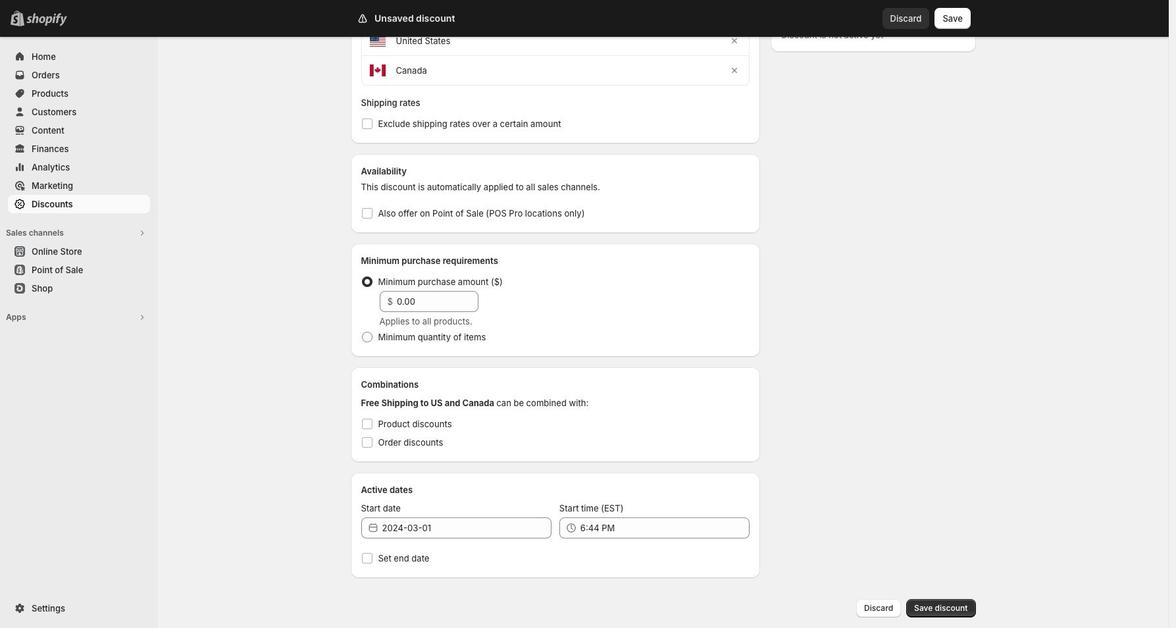 Task type: locate. For each thing, give the bounding box(es) containing it.
Enter time text field
[[581, 518, 750, 539]]

YYYY-MM-DD text field
[[382, 518, 552, 539]]



Task type: vqa. For each thing, say whether or not it's contained in the screenshot.
the yyyy-mm-dd text box
yes



Task type: describe. For each thing, give the bounding box(es) containing it.
shopify image
[[26, 13, 67, 26]]

0.00 text field
[[397, 291, 478, 312]]



